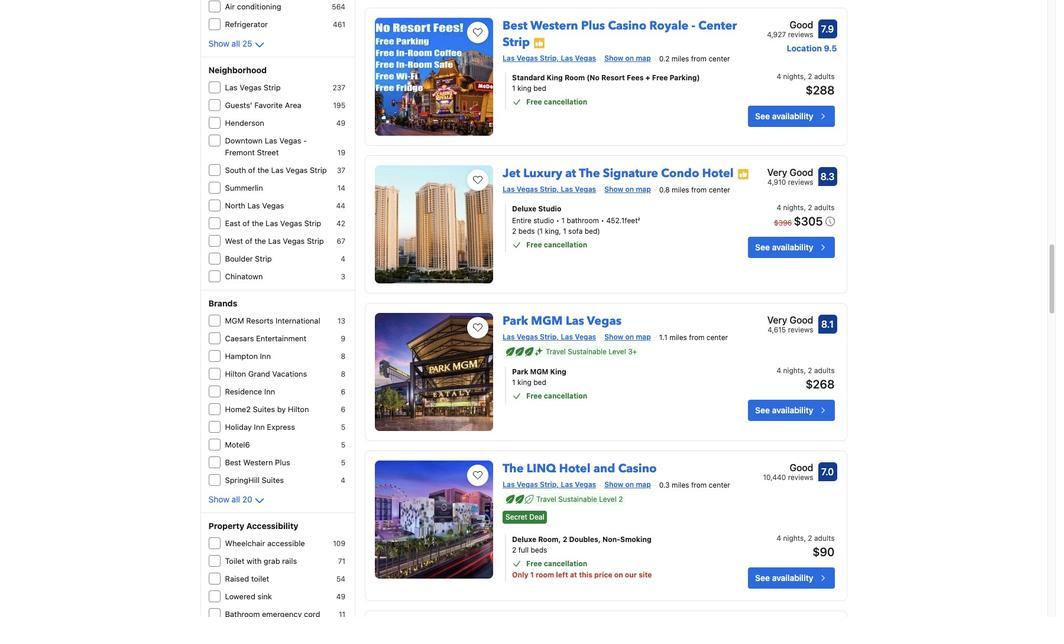 Task type: describe. For each thing, give the bounding box(es) containing it.
1 show on map from the top
[[604, 54, 651, 63]]

reviews inside good 10,440 reviews
[[788, 474, 813, 482]]

4 inside 4 nights , 2 adults $288
[[777, 72, 781, 81]]

1 left 'sofa'
[[563, 227, 566, 236]]

availability for $90
[[772, 574, 813, 584]]

king inside "link"
[[547, 73, 563, 82]]

good element for 7.0
[[763, 461, 813, 475]]

best western plus casino royale - center strip image
[[375, 18, 493, 136]]

home2
[[225, 405, 251, 415]]

strip up "favorite"
[[264, 83, 281, 92]]

toilet
[[225, 557, 244, 567]]

good element for 7.9
[[767, 18, 813, 32]]

, for $268
[[804, 366, 806, 375]]

$396
[[774, 219, 792, 228]]

see availability link for $288
[[748, 106, 835, 127]]

with
[[247, 557, 262, 567]]

inn for residence
[[264, 387, 275, 397]]

deluxe room, 2 doubles, non-smoking
[[512, 536, 652, 545]]

2 availability from the top
[[772, 242, 813, 252]]

bathroom
[[567, 216, 599, 225]]

inn for hampton
[[260, 352, 271, 361]]

free cancellation for $288
[[526, 97, 587, 106]]

las up studio
[[561, 185, 573, 194]]

jet luxury at the signature condo hotel link
[[503, 161, 734, 181]]

east of the las vegas strip
[[225, 219, 321, 228]]

the for east
[[252, 219, 263, 228]]

1 map from the top
[[636, 54, 651, 63]]

67
[[337, 237, 345, 246]]

0.3 miles from center
[[659, 481, 730, 490]]

las vegas strip
[[225, 83, 281, 92]]

reviews inside very good 4,615 reviews
[[788, 326, 813, 335]]

sofa
[[568, 227, 583, 236]]

of for west
[[245, 237, 252, 246]]

4,910
[[768, 178, 786, 187]]

strip left 37
[[310, 166, 327, 175]]

show on map for 7.0
[[604, 481, 651, 490]]

very for 8.1
[[767, 315, 787, 326]]

favorite
[[254, 101, 283, 110]]

jet
[[503, 166, 520, 181]]

las up standard
[[503, 54, 515, 63]]

2 cancellation from the top
[[544, 241, 587, 249]]

deluxe for deluxe room, 2 doubles, non-smoking
[[512, 536, 536, 545]]

bed for $268
[[534, 378, 546, 387]]

casino inside best western plus casino royale - center strip
[[608, 18, 647, 34]]

las down neighborhood
[[225, 83, 238, 92]]

linq
[[527, 461, 556, 477]]

travel for mgm
[[546, 348, 566, 356]]

9
[[341, 335, 345, 344]]

very good element for 8.1
[[767, 313, 813, 328]]

miles for 8.3
[[672, 186, 689, 194]]

from for 7.0
[[691, 481, 707, 490]]

scored 8.3 element
[[818, 167, 837, 186]]

lowered sink
[[225, 593, 272, 602]]

54
[[336, 575, 345, 584]]

caesars
[[225, 334, 254, 344]]

show for 0.2 miles from center
[[604, 54, 624, 63]]

north
[[225, 201, 245, 211]]

west
[[225, 237, 243, 246]]

6 for residence inn
[[341, 388, 345, 397]]

8 for hampton inn
[[341, 352, 345, 361]]

plus for best western plus casino royale - center strip
[[581, 18, 605, 34]]

reviews inside the very good 4,910 reviews
[[788, 178, 813, 187]]

1 vertical spatial beds
[[531, 546, 547, 555]]

mgm for park mgm king
[[530, 368, 548, 377]]

resorts
[[246, 316, 273, 326]]

king for $268
[[517, 378, 532, 387]]

2 , from the top
[[804, 203, 806, 212]]

14
[[338, 184, 345, 193]]

very good 4,910 reviews
[[767, 167, 813, 187]]

0.8 miles from center
[[659, 186, 730, 194]]

scored 7.0 element
[[818, 463, 837, 482]]

13
[[338, 317, 345, 326]]

of for south
[[248, 166, 255, 175]]

center for 8.1
[[707, 333, 728, 342]]

las down jet
[[503, 185, 515, 194]]

air
[[225, 2, 235, 11]]

this property is part of our preferred partner program. it's committed to providing excellent service and good value. it'll pay us a higher commission if you make a booking. image for jet luxury at the signature condo hotel
[[737, 168, 749, 180]]

1 down park mgm king
[[512, 378, 515, 387]]

free for $90
[[526, 560, 542, 569]]

on for 8.3
[[625, 185, 634, 194]]

bed for $288
[[534, 84, 546, 93]]

lowered
[[225, 593, 255, 602]]

49 for lowered sink
[[336, 593, 345, 602]]

las up park mgm king
[[503, 333, 515, 342]]

miles right '0.2'
[[672, 54, 689, 63]]

center for 8.3
[[709, 186, 730, 194]]

summerlin
[[225, 183, 263, 193]]

0.2 miles from center
[[659, 54, 730, 63]]

residence
[[225, 387, 262, 397]]

2 5 from the top
[[341, 441, 345, 450]]

sustainable for hotel
[[558, 495, 597, 504]]

springhill
[[225, 476, 260, 486]]

availability for $268
[[772, 406, 813, 416]]

smoking
[[620, 536, 652, 545]]

south of the las vegas strip
[[225, 166, 327, 175]]

(1
[[537, 227, 543, 236]]

residence inn
[[225, 387, 275, 397]]

42
[[337, 219, 345, 228]]

guests'
[[225, 101, 252, 110]]

2 adults from the top
[[814, 203, 835, 212]]

conditioning
[[237, 2, 281, 11]]

3+
[[628, 348, 637, 356]]

$90
[[813, 546, 835, 559]]

5 for plus
[[341, 459, 345, 468]]

grand
[[248, 370, 270, 379]]

20
[[242, 495, 252, 505]]

grab
[[264, 557, 280, 567]]

on for 8.1
[[625, 333, 634, 342]]

doubles,
[[569, 536, 601, 545]]

strip left 67
[[307, 237, 324, 246]]

vegas inside downtown las vegas - fremont street
[[279, 136, 301, 145]]

nights for $288
[[783, 72, 804, 81]]

cancellation for $288
[[544, 97, 587, 106]]

show on map for 8.3
[[604, 185, 651, 194]]

availability for $288
[[772, 111, 813, 121]]

on for 7.0
[[625, 481, 634, 490]]

strip, for 8.3
[[540, 185, 559, 194]]

1 vertical spatial at
[[570, 571, 577, 580]]

scored 7.9 element
[[818, 19, 837, 38]]

wheelchair accessible
[[225, 539, 305, 549]]

scored 8.1 element
[[818, 315, 837, 334]]

1.1
[[659, 333, 668, 342]]

springhill suites
[[225, 476, 284, 486]]

air conditioning
[[225, 2, 281, 11]]

only 1 room left at this price on our site
[[512, 571, 652, 580]]

4 inside 4 nights , 2 adults $268
[[777, 366, 781, 375]]

49 for henderson
[[336, 119, 345, 128]]

rails
[[282, 557, 297, 567]]

see availability link for $90
[[748, 568, 835, 590]]

boulder
[[225, 254, 253, 264]]

show for 1.1 miles from center
[[604, 333, 624, 342]]

this property is part of our preferred partner program. it's committed to providing excellent service and good value. it'll pay us a higher commission if you make a booking. image for jet luxury at the signature condo hotel
[[737, 168, 749, 180]]

from up "parking)"
[[691, 54, 707, 63]]

71
[[338, 558, 345, 567]]

inn for holiday
[[254, 423, 265, 432]]

las up secret
[[503, 481, 515, 490]]

0.2
[[659, 54, 670, 63]]

good 4,927 reviews
[[767, 19, 813, 39]]

1 right only
[[530, 571, 534, 580]]

level for vegas
[[609, 348, 626, 356]]

secret deal
[[506, 513, 544, 522]]

standard
[[512, 73, 545, 82]]

adults for $90
[[814, 535, 835, 543]]

1 right 'studio'
[[562, 216, 565, 225]]

cancellation for $268
[[544, 392, 587, 401]]

strip down west of the las vegas strip
[[255, 254, 272, 264]]

1 horizontal spatial hilton
[[288, 405, 309, 415]]

, for $90
[[804, 535, 806, 543]]

mgm up caesars
[[225, 316, 244, 326]]

free cancellation for $268
[[526, 392, 587, 401]]

park for park mgm king
[[512, 368, 528, 377]]

0 horizontal spatial the
[[503, 461, 524, 477]]

accessible
[[267, 539, 305, 549]]

show on map for 8.1
[[604, 333, 651, 342]]

left
[[556, 571, 568, 580]]

1 vertical spatial king
[[550, 368, 566, 377]]

fremont
[[225, 148, 255, 157]]

2 nights from the top
[[783, 203, 804, 212]]

3
[[341, 273, 345, 281]]

4 nights , 2 adults $288
[[777, 72, 835, 97]]

2 see availability link from the top
[[748, 237, 835, 258]]

non-
[[603, 536, 620, 545]]

see availability for $288
[[755, 111, 813, 121]]

free down (1
[[526, 241, 542, 249]]

best western plus casino royale - center strip link
[[503, 13, 737, 50]]

best for best western plus casino royale - center strip
[[503, 18, 528, 34]]

195
[[333, 101, 345, 110]]

park mgm las vegas link
[[503, 309, 622, 329]]

free for $288
[[526, 97, 542, 106]]

the linq hotel and casino image
[[375, 461, 493, 579]]

2 inside entire studio • 1 bathroom • 452.1feet² 2 beds (1 king, 1 sofa bed)
[[512, 227, 516, 236]]

map for 8.1
[[636, 333, 651, 342]]

see availability for $90
[[755, 574, 813, 584]]

free inside "link"
[[652, 73, 668, 82]]

nights for $90
[[783, 535, 804, 543]]

deluxe room, 2 doubles, non-smoking link
[[512, 535, 712, 546]]

strip, for 8.1
[[540, 333, 559, 342]]

this property is part of our preferred partner program. it's committed to providing excellent service and good value. it'll pay us a higher commission if you make a booking. image for best western plus casino royale - center strip
[[534, 37, 545, 49]]

this property is part of our preferred partner program. it's committed to providing excellent service and good value. it'll pay us a higher commission if you make a booking. image for best western plus casino royale - center strip
[[534, 37, 545, 49]]

las down east of the las vegas strip
[[268, 237, 281, 246]]

las up travel sustainable level 2
[[561, 481, 573, 490]]

western for best western plus casino royale - center strip
[[530, 18, 578, 34]]

raised toilet
[[225, 575, 269, 584]]

las down the street
[[271, 166, 284, 175]]

our
[[625, 571, 637, 580]]

4 nights , 2 adults $268
[[777, 366, 835, 391]]

$268
[[806, 378, 835, 391]]

hotel inside the linq hotel and casino link
[[559, 461, 591, 477]]

entertainment
[[256, 334, 306, 344]]

2 inside 4 nights , 2 adults $288
[[808, 72, 812, 81]]

very for 8.3
[[767, 167, 787, 178]]

area
[[285, 101, 301, 110]]

show all 20 button
[[208, 494, 267, 509]]

4 nights , 2 adults $90
[[777, 535, 835, 559]]

hotel inside jet luxury at the signature condo hotel link
[[702, 166, 734, 181]]

see for $90
[[755, 574, 770, 584]]



Task type: locate. For each thing, give the bounding box(es) containing it.
las down park mgm las vegas
[[561, 333, 573, 342]]

holiday
[[225, 423, 252, 432]]

1 vertical spatial the
[[252, 219, 263, 228]]

1 vertical spatial hilton
[[288, 405, 309, 415]]

3 availability from the top
[[772, 406, 813, 416]]

4 map from the top
[[636, 481, 651, 490]]

4 nights , 2 adults
[[777, 203, 835, 212]]

1 very good element from the top
[[767, 166, 813, 180]]

2 show on map from the top
[[604, 185, 651, 194]]

adults up $288
[[814, 72, 835, 81]]

boulder strip
[[225, 254, 272, 264]]

4 , from the top
[[804, 535, 806, 543]]

park mgm las vegas
[[503, 313, 622, 329]]

4 good from the top
[[790, 463, 813, 474]]

sustainable up park mgm king link
[[568, 348, 607, 356]]

the
[[579, 166, 600, 181], [503, 461, 524, 477]]

3 nights from the top
[[783, 366, 804, 375]]

1 vertical spatial good element
[[763, 461, 813, 475]]

see availability down $396
[[755, 242, 813, 252]]

strip inside best western plus casino royale - center strip
[[503, 34, 530, 50]]

see availability down 4 nights , 2 adults $268
[[755, 406, 813, 416]]

availability down $396
[[772, 242, 813, 252]]

downtown
[[225, 136, 263, 145]]

see availability link
[[748, 106, 835, 127], [748, 237, 835, 258], [748, 400, 835, 421], [748, 568, 835, 590]]

best western plus casino royale - center strip
[[503, 18, 737, 50]]

0 vertical spatial park
[[503, 313, 528, 329]]

condo
[[661, 166, 699, 181]]

refrigerator
[[225, 20, 268, 29]]

3 las vegas strip, las vegas from the top
[[503, 333, 596, 342]]

see availability down 4 nights , 2 adults $288
[[755, 111, 813, 121]]

mgm inside park mgm las vegas link
[[531, 313, 563, 329]]

reviews up location
[[788, 30, 813, 39]]

show down jet luxury at the signature condo hotel
[[604, 185, 624, 194]]

show up resort
[[604, 54, 624, 63]]

3 see availability from the top
[[755, 406, 813, 416]]

mgm
[[531, 313, 563, 329], [225, 316, 244, 326], [530, 368, 548, 377]]

good
[[790, 19, 813, 30], [790, 167, 813, 178], [790, 315, 813, 326], [790, 463, 813, 474]]

good inside the very good 4,910 reviews
[[790, 167, 813, 178]]

park for park mgm las vegas
[[503, 313, 528, 329]]

1 horizontal spatial hotel
[[702, 166, 734, 181]]

las vegas strip, las vegas down park mgm las vegas
[[503, 333, 596, 342]]

0 vertical spatial inn
[[260, 352, 271, 361]]

see availability link down 4 nights , 2 adults $268
[[748, 400, 835, 421]]

1 vertical spatial deluxe
[[512, 536, 536, 545]]

0 vertical spatial sustainable
[[568, 348, 607, 356]]

2 inside 4 nights , 2 adults $268
[[808, 366, 812, 375]]

plus
[[581, 18, 605, 34], [275, 458, 290, 468]]

2 reviews from the top
[[788, 178, 813, 187]]

0 vertical spatial -
[[692, 18, 695, 34]]

10,440
[[763, 474, 786, 482]]

2 see availability from the top
[[755, 242, 813, 252]]

adults inside 4 nights , 2 adults $90
[[814, 535, 835, 543]]

map for 8.3
[[636, 185, 651, 194]]

location 9.5
[[787, 43, 837, 53]]

0 vertical spatial deluxe
[[512, 204, 536, 213]]

8
[[341, 352, 345, 361], [341, 370, 345, 379]]

2 vertical spatial 5
[[341, 459, 345, 468]]

1 horizontal spatial western
[[530, 18, 578, 34]]

1 vertical spatial 6
[[341, 406, 345, 415]]

cancellation
[[544, 97, 587, 106], [544, 241, 587, 249], [544, 392, 587, 401], [544, 560, 587, 569]]

show inside dropdown button
[[208, 38, 229, 48]]

on up 3+
[[625, 333, 634, 342]]

1 deluxe from the top
[[512, 204, 536, 213]]

1 adults from the top
[[814, 72, 835, 81]]

resort
[[601, 73, 625, 82]]

1 vertical spatial suites
[[262, 476, 284, 486]]

good inside very good 4,615 reviews
[[790, 315, 813, 326]]

very good element
[[767, 166, 813, 180], [767, 313, 813, 328]]

0 vertical spatial king
[[517, 84, 532, 93]]

free cancellation down room
[[526, 97, 587, 106]]

las vegas strip, las vegas for 8.1
[[503, 333, 596, 342]]

37
[[337, 166, 345, 175]]

0 vertical spatial king
[[547, 73, 563, 82]]

show for 0.3 miles from center
[[604, 481, 624, 490]]

this property is part of our preferred partner program. it's committed to providing excellent service and good value. it'll pay us a higher commission if you make a booking. image up standard
[[534, 37, 545, 49]]

2 very good element from the top
[[767, 313, 813, 328]]

las right north
[[247, 201, 260, 211]]

1 king bed for $288
[[512, 84, 546, 93]]

las vegas strip, las vegas for 7.0
[[503, 481, 596, 490]]

1 5 from the top
[[341, 423, 345, 432]]

see for $268
[[755, 406, 770, 416]]

see availability down 4 nights , 2 adults $90
[[755, 574, 813, 584]]

center down center
[[709, 54, 730, 63]]

4 see from the top
[[755, 574, 770, 584]]

availability down 4 nights , 2 adults $90
[[772, 574, 813, 584]]

2 bed from the top
[[534, 378, 546, 387]]

cancellation down 'sofa'
[[544, 241, 587, 249]]

1 horizontal spatial this property is part of our preferred partner program. it's committed to providing excellent service and good value. it'll pay us a higher commission if you make a booking. image
[[737, 168, 749, 180]]

motel6
[[225, 441, 250, 450]]

center
[[709, 54, 730, 63], [709, 186, 730, 194], [707, 333, 728, 342], [709, 481, 730, 490]]

1 king from the top
[[517, 84, 532, 93]]

best inside best western plus casino royale - center strip
[[503, 18, 528, 34]]

cancellation down park mgm king
[[544, 392, 587, 401]]

hilton down hampton
[[225, 370, 246, 379]]

very up 4 nights , 2 adults
[[767, 167, 787, 178]]

0 vertical spatial suites
[[253, 405, 275, 415]]

park mgm las vegas image
[[375, 313, 493, 432]]

2 vertical spatial of
[[245, 237, 252, 246]]

2 see from the top
[[755, 242, 770, 252]]

the linq hotel and casino
[[503, 461, 657, 477]]

109
[[333, 540, 345, 549]]

3 map from the top
[[636, 333, 651, 342]]

reviews inside good 4,927 reviews
[[788, 30, 813, 39]]

1 vertical spatial -
[[303, 136, 307, 145]]

3 5 from the top
[[341, 459, 345, 468]]

2 vertical spatial inn
[[254, 423, 265, 432]]

0 vertical spatial the
[[257, 166, 269, 175]]

2 • from the left
[[601, 216, 604, 225]]

strip,
[[540, 54, 559, 63], [540, 185, 559, 194], [540, 333, 559, 342], [540, 481, 559, 490]]

the down the north las vegas
[[252, 219, 263, 228]]

1 1 king bed from the top
[[512, 84, 546, 93]]

1 vertical spatial 5
[[341, 441, 345, 450]]

1 vertical spatial of
[[243, 219, 250, 228]]

cancellation for $90
[[544, 560, 587, 569]]

hilton
[[225, 370, 246, 379], [288, 405, 309, 415]]

2 8 from the top
[[341, 370, 345, 379]]

on left the our
[[614, 571, 623, 580]]

show for 0.8 miles from center
[[604, 185, 624, 194]]

suites for home2
[[253, 405, 275, 415]]

strip left 42
[[304, 219, 321, 228]]

4 las vegas strip, las vegas from the top
[[503, 481, 596, 490]]

• down deluxe studio link
[[601, 216, 604, 225]]

1 vertical spatial travel
[[536, 495, 556, 504]]

good inside good 4,927 reviews
[[790, 19, 813, 30]]

all inside dropdown button
[[232, 38, 240, 48]]

beds inside entire studio • 1 bathroom • 452.1feet² 2 beds (1 king, 1 sofa bed)
[[518, 227, 535, 236]]

1 horizontal spatial •
[[601, 216, 604, 225]]

1 vertical spatial all
[[232, 495, 240, 505]]

4 show on map from the top
[[604, 481, 651, 490]]

1 8 from the top
[[341, 352, 345, 361]]

miles right 1.1
[[670, 333, 687, 342]]

north las vegas
[[225, 201, 284, 211]]

see availability link down 4 nights , 2 adults $90
[[748, 568, 835, 590]]

location
[[787, 43, 822, 53]]

4 inside 4 nights , 2 adults $90
[[777, 535, 781, 543]]

las inside downtown las vegas - fremont street
[[265, 136, 277, 145]]

good left 8.3
[[790, 167, 813, 178]]

the for west
[[255, 237, 266, 246]]

0 vertical spatial plus
[[581, 18, 605, 34]]

1 horizontal spatial this property is part of our preferred partner program. it's committed to providing excellent service and good value. it'll pay us a higher commission if you make a booking. image
[[737, 168, 749, 180]]

deluxe studio link
[[512, 204, 712, 215]]

show inside dropdown button
[[208, 495, 229, 505]]

1 good from the top
[[790, 19, 813, 30]]

0 horizontal spatial this property is part of our preferred partner program. it's committed to providing excellent service and good value. it'll pay us a higher commission if you make a booking. image
[[534, 37, 545, 49]]

0 vertical spatial the
[[579, 166, 600, 181]]

4 adults from the top
[[814, 535, 835, 543]]

guests' favorite area
[[225, 101, 301, 110]]

0 vertical spatial all
[[232, 38, 240, 48]]

0 vertical spatial hotel
[[702, 166, 734, 181]]

1 see availability link from the top
[[748, 106, 835, 127]]

1 king bed
[[512, 84, 546, 93], [512, 378, 546, 387]]

see availability
[[755, 111, 813, 121], [755, 242, 813, 252], [755, 406, 813, 416], [755, 574, 813, 584]]

availability down 4 nights , 2 adults $288
[[772, 111, 813, 121]]

1 king bed down standard
[[512, 84, 546, 93]]

travel for linq
[[536, 495, 556, 504]]

reviews right 4,615
[[788, 326, 813, 335]]

1 vertical spatial the
[[503, 461, 524, 477]]

1 vertical spatial sustainable
[[558, 495, 597, 504]]

king
[[517, 84, 532, 93], [517, 378, 532, 387]]

0 horizontal spatial plus
[[275, 458, 290, 468]]

7.0
[[821, 467, 834, 478]]

best for best western plus
[[225, 458, 241, 468]]

good element
[[767, 18, 813, 32], [763, 461, 813, 475]]

travel up park mgm king
[[546, 348, 566, 356]]

las up room
[[561, 54, 573, 63]]

availability down 4 nights , 2 adults $268
[[772, 406, 813, 416]]

1 las vegas strip, las vegas from the top
[[503, 54, 596, 63]]

suites down best western plus
[[262, 476, 284, 486]]

0 horizontal spatial hilton
[[225, 370, 246, 379]]

sustainable for las
[[568, 348, 607, 356]]

very inside very good 4,615 reviews
[[767, 315, 787, 326]]

adults
[[814, 72, 835, 81], [814, 203, 835, 212], [814, 366, 835, 375], [814, 535, 835, 543]]

1 very from the top
[[767, 167, 787, 178]]

8 for hilton grand vacations
[[341, 370, 345, 379]]

0 vertical spatial good element
[[767, 18, 813, 32]]

casino right 'and'
[[618, 461, 657, 477]]

1 horizontal spatial the
[[579, 166, 600, 181]]

miles right "0.3"
[[672, 481, 689, 490]]

0 vertical spatial best
[[503, 18, 528, 34]]

2 6 from the top
[[341, 406, 345, 415]]

strip, for 7.0
[[540, 481, 559, 490]]

0 vertical spatial 8
[[341, 352, 345, 361]]

las vegas strip, las vegas for 8.3
[[503, 185, 596, 194]]

very left 8.1
[[767, 315, 787, 326]]

map up +
[[636, 54, 651, 63]]

3 good from the top
[[790, 315, 813, 326]]

0 vertical spatial hilton
[[225, 370, 246, 379]]

0 vertical spatial western
[[530, 18, 578, 34]]

1 vertical spatial bed
[[534, 378, 546, 387]]

level for and
[[599, 495, 617, 504]]

the left linq
[[503, 461, 524, 477]]

see for $288
[[755, 111, 770, 121]]

by
[[277, 405, 286, 415]]

4,927
[[767, 30, 786, 39]]

las up west of the las vegas strip
[[266, 219, 278, 228]]

2 deluxe from the top
[[512, 536, 536, 545]]

holiday inn express
[[225, 423, 295, 432]]

1
[[512, 84, 515, 93], [562, 216, 565, 225], [563, 227, 566, 236], [512, 378, 515, 387], [530, 571, 534, 580]]

mgm down park mgm las vegas
[[530, 368, 548, 377]]

strip up standard
[[503, 34, 530, 50]]

plus inside best western plus casino royale - center strip
[[581, 18, 605, 34]]

free cancellation down park mgm king
[[526, 392, 587, 401]]

adults for $268
[[814, 366, 835, 375]]

hampton inn
[[225, 352, 271, 361]]

western up springhill suites
[[243, 458, 273, 468]]

very good element left 8.1
[[767, 313, 813, 328]]

beds down room,
[[531, 546, 547, 555]]

downtown las vegas - fremont street
[[225, 136, 307, 157]]

show on map down signature
[[604, 185, 651, 194]]

home2 suites by hilton
[[225, 405, 309, 415]]

casino
[[608, 18, 647, 34], [618, 461, 657, 477]]

free
[[652, 73, 668, 82], [526, 97, 542, 106], [526, 241, 542, 249], [526, 392, 542, 401], [526, 560, 542, 569]]

neighborhood
[[208, 65, 267, 75]]

show on map
[[604, 54, 651, 63], [604, 185, 651, 194], [604, 333, 651, 342], [604, 481, 651, 490]]

this property is part of our preferred partner program. it's committed to providing excellent service and good value. it'll pay us a higher commission if you make a booking. image
[[534, 37, 545, 49], [737, 168, 749, 180]]

8.1
[[821, 319, 834, 330]]

3 reviews from the top
[[788, 326, 813, 335]]

show all 25
[[208, 38, 252, 48]]

2 map from the top
[[636, 185, 651, 194]]

, inside 4 nights , 2 adults $288
[[804, 72, 806, 81]]

4 strip, from the top
[[540, 481, 559, 490]]

mgm up park mgm king
[[531, 313, 563, 329]]

1 bed from the top
[[534, 84, 546, 93]]

deluxe for deluxe studio
[[512, 204, 536, 213]]

very good 4,615 reviews
[[767, 315, 813, 335]]

adults inside 4 nights , 2 adults $268
[[814, 366, 835, 375]]

0 vertical spatial 6
[[341, 388, 345, 397]]

- up south of the las vegas strip
[[303, 136, 307, 145]]

3 cancellation from the top
[[544, 392, 587, 401]]

las vegas strip, las vegas
[[503, 54, 596, 63], [503, 185, 596, 194], [503, 333, 596, 342], [503, 481, 596, 490]]

4 cancellation from the top
[[544, 560, 587, 569]]

very good element for 8.3
[[767, 166, 813, 180]]

0 vertical spatial 49
[[336, 119, 345, 128]]

2 full beds
[[512, 546, 547, 555]]

this property is part of our preferred partner program. it's committed to providing excellent service and good value. it'll pay us a higher commission if you make a booking. image
[[534, 37, 545, 49], [737, 168, 749, 180]]

travel sustainable level 2
[[536, 495, 623, 504]]

level down 'and'
[[599, 495, 617, 504]]

0 vertical spatial beds
[[518, 227, 535, 236]]

inn
[[260, 352, 271, 361], [264, 387, 275, 397], [254, 423, 265, 432]]

international
[[276, 316, 320, 326]]

2 1 king bed from the top
[[512, 378, 546, 387]]

good left 8.1
[[790, 315, 813, 326]]

, inside 4 nights , 2 adults $90
[[804, 535, 806, 543]]

3 adults from the top
[[814, 366, 835, 375]]

see availability link down $396
[[748, 237, 835, 258]]

- inside downtown las vegas - fremont street
[[303, 136, 307, 145]]

1 vertical spatial western
[[243, 458, 273, 468]]

and
[[594, 461, 615, 477]]

0.3
[[659, 481, 670, 490]]

1 vertical spatial inn
[[264, 387, 275, 397]]

secret
[[506, 513, 527, 522]]

west of the las vegas strip
[[225, 237, 324, 246]]

1 vertical spatial level
[[599, 495, 617, 504]]

mgm resorts international
[[225, 316, 320, 326]]

0 vertical spatial 1 king bed
[[512, 84, 546, 93]]

las vegas strip, las vegas down linq
[[503, 481, 596, 490]]

cancellation down room
[[544, 97, 587, 106]]

2 vertical spatial the
[[255, 237, 266, 246]]

deluxe studio
[[512, 204, 562, 213]]

0 vertical spatial at
[[565, 166, 576, 181]]

5 for express
[[341, 423, 345, 432]]

0 vertical spatial travel
[[546, 348, 566, 356]]

1 see from the top
[[755, 111, 770, 121]]

1 • from the left
[[556, 216, 560, 225]]

good left scored 7.0 element
[[790, 463, 813, 474]]

1 vertical spatial this property is part of our preferred partner program. it's committed to providing excellent service and good value. it'll pay us a higher commission if you make a booking. image
[[737, 168, 749, 180]]

adults inside 4 nights , 2 adults $288
[[814, 72, 835, 81]]

2 inside 4 nights , 2 adults $90
[[808, 535, 812, 543]]

0 vertical spatial this property is part of our preferred partner program. it's committed to providing excellent service and good value. it'll pay us a higher commission if you make a booking. image
[[534, 37, 545, 49]]

0 horizontal spatial hotel
[[559, 461, 591, 477]]

1 free cancellation from the top
[[526, 97, 587, 106]]

free down standard
[[526, 97, 542, 106]]

3 see availability link from the top
[[748, 400, 835, 421]]

0 vertical spatial of
[[248, 166, 255, 175]]

map for 7.0
[[636, 481, 651, 490]]

nights for $268
[[783, 366, 804, 375]]

4 see availability from the top
[[755, 574, 813, 584]]

3 free cancellation from the top
[[526, 392, 587, 401]]

3 , from the top
[[804, 366, 806, 375]]

4 nights from the top
[[783, 535, 804, 543]]

2 las vegas strip, las vegas from the top
[[503, 185, 596, 194]]

nights inside 4 nights , 2 adults $288
[[783, 72, 804, 81]]

1 49 from the top
[[336, 119, 345, 128]]

on up fees on the right top of page
[[625, 54, 634, 63]]

good inside good 10,440 reviews
[[790, 463, 813, 474]]

9.5
[[824, 43, 837, 53]]

free down 2 full beds
[[526, 560, 542, 569]]

1 king bed for $268
[[512, 378, 546, 387]]

0 horizontal spatial this property is part of our preferred partner program. it's committed to providing excellent service and good value. it'll pay us a higher commission if you make a booking. image
[[534, 37, 545, 49]]

1 vertical spatial plus
[[275, 458, 290, 468]]

of for east
[[243, 219, 250, 228]]

1 6 from the top
[[341, 388, 345, 397]]

level left 3+
[[609, 348, 626, 356]]

1 vertical spatial very
[[767, 315, 787, 326]]

4 see availability link from the top
[[748, 568, 835, 590]]

nights inside 4 nights , 2 adults $268
[[783, 366, 804, 375]]

show on map down 'and'
[[604, 481, 651, 490]]

center right 1.1
[[707, 333, 728, 342]]

bed
[[534, 84, 546, 93], [534, 378, 546, 387]]

0 vertical spatial bed
[[534, 84, 546, 93]]

0 vertical spatial 5
[[341, 423, 345, 432]]

miles for 8.1
[[670, 333, 687, 342]]

best up standard
[[503, 18, 528, 34]]

from down the condo
[[691, 186, 707, 194]]

2 free cancellation from the top
[[526, 241, 587, 249]]

, inside 4 nights , 2 adults $268
[[804, 366, 806, 375]]

mgm for park mgm las vegas
[[531, 313, 563, 329]]

1 horizontal spatial -
[[692, 18, 695, 34]]

plus up springhill suites
[[275, 458, 290, 468]]

4 reviews from the top
[[788, 474, 813, 482]]

miles
[[672, 54, 689, 63], [672, 186, 689, 194], [670, 333, 687, 342], [672, 481, 689, 490]]

the
[[257, 166, 269, 175], [252, 219, 263, 228], [255, 237, 266, 246]]

western for best western plus
[[243, 458, 273, 468]]

1 vertical spatial king
[[517, 378, 532, 387]]

map up 3+
[[636, 333, 651, 342]]

express
[[267, 423, 295, 432]]

center for 7.0
[[709, 481, 730, 490]]

nights
[[783, 72, 804, 81], [783, 203, 804, 212], [783, 366, 804, 375], [783, 535, 804, 543]]

1 nights from the top
[[783, 72, 804, 81]]

6 for home2 suites by hilton
[[341, 406, 345, 415]]

all inside dropdown button
[[232, 495, 240, 505]]

jet luxury at the signature condo hotel image
[[375, 166, 493, 284]]

1 king bed down park mgm king
[[512, 378, 546, 387]]

1 down standard
[[512, 84, 515, 93]]

0 horizontal spatial •
[[556, 216, 560, 225]]

on down signature
[[625, 185, 634, 194]]

plus for best western plus
[[275, 458, 290, 468]]

on
[[625, 54, 634, 63], [625, 185, 634, 194], [625, 333, 634, 342], [625, 481, 634, 490], [614, 571, 623, 580]]

miles for 7.0
[[672, 481, 689, 490]]

1 horizontal spatial plus
[[581, 18, 605, 34]]

1 horizontal spatial best
[[503, 18, 528, 34]]

of right south
[[248, 166, 255, 175]]

from right 1.1
[[689, 333, 705, 342]]

1 vertical spatial 1 king bed
[[512, 378, 546, 387]]

1 all from the top
[[232, 38, 240, 48]]

suites for springhill
[[262, 476, 284, 486]]

0 horizontal spatial best
[[225, 458, 241, 468]]

1.1 miles from center
[[659, 333, 728, 342]]

east
[[225, 219, 240, 228]]

1 vertical spatial this property is part of our preferred partner program. it's committed to providing excellent service and good value. it'll pay us a higher commission if you make a booking. image
[[737, 168, 749, 180]]

raised
[[225, 575, 249, 584]]

0 vertical spatial very
[[767, 167, 787, 178]]

show
[[208, 38, 229, 48], [604, 54, 624, 63], [604, 185, 624, 194], [604, 333, 624, 342], [604, 481, 624, 490], [208, 495, 229, 505]]

good up location
[[790, 19, 813, 30]]

2 very from the top
[[767, 315, 787, 326]]

1 see availability from the top
[[755, 111, 813, 121]]

1 vertical spatial hotel
[[559, 461, 591, 477]]

studio
[[538, 204, 562, 213]]

all for 20
[[232, 495, 240, 505]]

see availability link for $268
[[748, 400, 835, 421]]

hotel
[[702, 166, 734, 181], [559, 461, 591, 477]]

3 show on map from the top
[[604, 333, 651, 342]]

very inside the very good 4,910 reviews
[[767, 167, 787, 178]]

caesars entertainment
[[225, 334, 306, 344]]

las vegas strip, las vegas down luxury
[[503, 185, 596, 194]]

, for $288
[[804, 72, 806, 81]]

the for south
[[257, 166, 269, 175]]

0 horizontal spatial western
[[243, 458, 273, 468]]

• up king,
[[556, 216, 560, 225]]

las up travel sustainable level 3+
[[566, 313, 584, 329]]

0 horizontal spatial -
[[303, 136, 307, 145]]

0 vertical spatial this property is part of our preferred partner program. it's committed to providing excellent service and good value. it'll pay us a higher commission if you make a booking. image
[[534, 37, 545, 49]]

adults up $305
[[814, 203, 835, 212]]

king left room
[[547, 73, 563, 82]]

entire
[[512, 216, 532, 225]]

las up the street
[[265, 136, 277, 145]]

miles right the 0.8
[[672, 186, 689, 194]]

bed)
[[585, 227, 600, 236]]

all for 25
[[232, 38, 240, 48]]

2 king from the top
[[517, 378, 532, 387]]

free down park mgm king
[[526, 392, 542, 401]]

0 vertical spatial very good element
[[767, 166, 813, 180]]

1 reviews from the top
[[788, 30, 813, 39]]

see availability for $268
[[755, 406, 813, 416]]

1 vertical spatial park
[[512, 368, 528, 377]]

2 good from the top
[[790, 167, 813, 178]]

nights inside 4 nights , 2 adults $90
[[783, 535, 804, 543]]

1 vertical spatial 49
[[336, 593, 345, 602]]

2
[[808, 72, 812, 81], [808, 203, 812, 212], [512, 227, 516, 236], [808, 366, 812, 375], [619, 495, 623, 504], [808, 535, 812, 543], [563, 536, 567, 545], [512, 546, 516, 555]]

at right left
[[570, 571, 577, 580]]

1 cancellation from the top
[[544, 97, 587, 106]]

- inside best western plus casino royale - center strip
[[692, 18, 695, 34]]

0 vertical spatial casino
[[608, 18, 647, 34]]

3 see from the top
[[755, 406, 770, 416]]

2 49 from the top
[[336, 593, 345, 602]]

western inside best western plus casino royale - center strip
[[530, 18, 578, 34]]

2 all from the top
[[232, 495, 240, 505]]

mgm inside park mgm king link
[[530, 368, 548, 377]]

3 strip, from the top
[[540, 333, 559, 342]]

king down standard
[[517, 84, 532, 93]]

1 strip, from the top
[[540, 54, 559, 63]]

(no
[[587, 73, 600, 82]]

4 free cancellation from the top
[[526, 560, 587, 569]]

only
[[512, 571, 529, 580]]

this property is part of our preferred partner program. it's committed to providing excellent service and good value. it'll pay us a higher commission if you make a booking. image left 4,910
[[737, 168, 749, 180]]

show on map up 3+
[[604, 333, 651, 342]]

1 vertical spatial 8
[[341, 370, 345, 379]]

free cancellation for $90
[[526, 560, 587, 569]]

free cancellation
[[526, 97, 587, 106], [526, 241, 587, 249], [526, 392, 587, 401], [526, 560, 587, 569]]

$305
[[794, 215, 823, 228]]

of right west
[[245, 237, 252, 246]]

1 vertical spatial casino
[[618, 461, 657, 477]]

from for 8.3
[[691, 186, 707, 194]]

4 availability from the top
[[772, 574, 813, 584]]

2 strip, from the top
[[540, 185, 559, 194]]

king for $288
[[517, 84, 532, 93]]

1 vertical spatial very good element
[[767, 313, 813, 328]]

1 vertical spatial best
[[225, 458, 241, 468]]

show up travel sustainable level 3+
[[604, 333, 624, 342]]

1 availability from the top
[[772, 111, 813, 121]]

0 vertical spatial level
[[609, 348, 626, 356]]

site
[[639, 571, 652, 580]]

452.1feet²
[[606, 216, 640, 225]]

19
[[338, 148, 345, 157]]

1 , from the top
[[804, 72, 806, 81]]

this property is part of our preferred partner program. it's committed to providing excellent service and good value. it'll pay us a higher commission if you make a booking. image left 4,910
[[737, 168, 749, 180]]

best down motel6
[[225, 458, 241, 468]]



Task type: vqa. For each thing, say whether or not it's contained in the screenshot.
Round-trip
no



